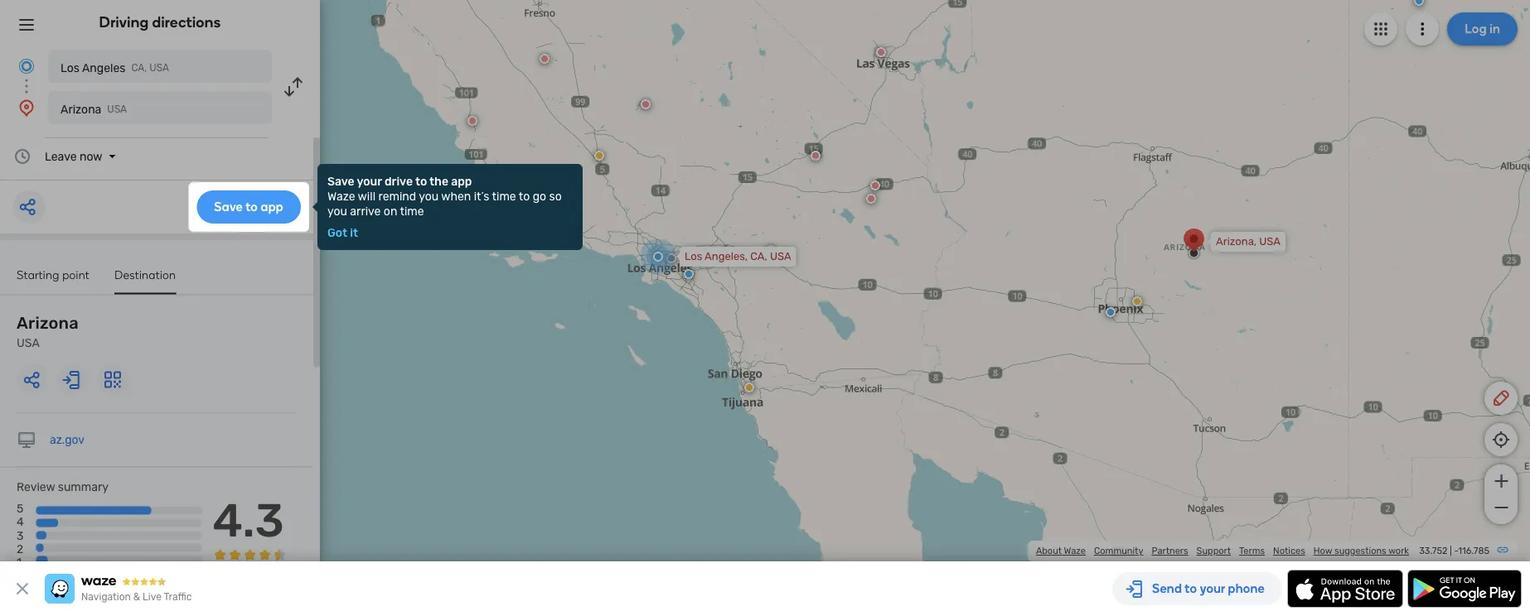 Task type: locate. For each thing, give the bounding box(es) containing it.
drive
[[385, 175, 413, 188]]

to left the
[[415, 175, 427, 188]]

los left 'angeles,'
[[685, 250, 703, 263]]

0 horizontal spatial to
[[415, 175, 427, 188]]

1 horizontal spatial waze
[[1064, 546, 1086, 557]]

33.752
[[1420, 546, 1448, 557]]

usa right 'angeles,'
[[770, 250, 792, 263]]

arizona usa down angeles
[[61, 102, 127, 116]]

navigation
[[81, 592, 131, 604]]

los for angeles
[[61, 61, 80, 75]]

usa down starting point button
[[17, 337, 40, 350]]

zoom out image
[[1491, 498, 1512, 518]]

you up got
[[328, 204, 347, 218]]

33.752 | -116.785
[[1420, 546, 1490, 557]]

driving
[[99, 13, 149, 31]]

you down the
[[419, 189, 439, 203]]

current location image
[[17, 56, 36, 76]]

1 horizontal spatial ca,
[[751, 250, 768, 263]]

arizona, usa
[[1217, 236, 1281, 248]]

los for angeles,
[[685, 250, 703, 263]]

4
[[17, 516, 24, 530]]

az.gov link
[[50, 434, 85, 447]]

it's
[[474, 189, 490, 203]]

driving directions
[[99, 13, 221, 31]]

los left angeles
[[61, 61, 80, 75]]

to left go
[[519, 189, 530, 203]]

waze inside 'save your drive to the app waze will remind you when it's time to go so you arrive on time got it'
[[328, 189, 355, 203]]

summary
[[58, 481, 109, 495]]

0 horizontal spatial waze
[[328, 189, 355, 203]]

usa
[[150, 62, 169, 74], [107, 104, 127, 115], [1260, 236, 1281, 248], [770, 250, 792, 263], [17, 337, 40, 350]]

-
[[1455, 546, 1459, 557]]

arrive
[[350, 204, 381, 218]]

ca, for angeles
[[131, 62, 147, 74]]

terms
[[1240, 546, 1266, 557]]

usa down driving directions
[[150, 62, 169, 74]]

los
[[61, 61, 80, 75], [685, 250, 703, 263]]

&
[[133, 592, 140, 604]]

0 vertical spatial waze
[[328, 189, 355, 203]]

ca, inside los angeles ca, usa
[[131, 62, 147, 74]]

time right it's
[[492, 189, 516, 203]]

arizona
[[61, 102, 101, 116], [17, 314, 79, 333]]

waze right about at bottom right
[[1064, 546, 1086, 557]]

time down remind on the left top of the page
[[400, 204, 424, 218]]

about
[[1037, 546, 1062, 557]]

4.3
[[213, 494, 284, 549]]

5
[[17, 503, 23, 516]]

got it button
[[328, 226, 358, 240]]

0 horizontal spatial time
[[400, 204, 424, 218]]

to
[[415, 175, 427, 188], [519, 189, 530, 203]]

ca, right 'angeles,'
[[751, 250, 768, 263]]

0 vertical spatial time
[[492, 189, 516, 203]]

point
[[62, 268, 90, 282]]

clock image
[[12, 147, 32, 167]]

ca,
[[131, 62, 147, 74], [751, 250, 768, 263]]

0 vertical spatial arizona
[[61, 102, 101, 116]]

about waze community partners support terms notices how suggestions work
[[1037, 546, 1410, 557]]

0 horizontal spatial you
[[328, 204, 347, 218]]

0 horizontal spatial ca,
[[131, 62, 147, 74]]

traffic
[[164, 592, 192, 604]]

0 vertical spatial los
[[61, 61, 80, 75]]

will
[[358, 189, 376, 203]]

0 vertical spatial ca,
[[131, 62, 147, 74]]

time
[[492, 189, 516, 203], [400, 204, 424, 218]]

arizona usa
[[61, 102, 127, 116], [17, 314, 79, 350]]

angeles
[[82, 61, 126, 75]]

waze
[[328, 189, 355, 203], [1064, 546, 1086, 557]]

1 vertical spatial ca,
[[751, 250, 768, 263]]

you
[[419, 189, 439, 203], [328, 204, 347, 218]]

computer image
[[17, 431, 36, 451]]

app
[[451, 175, 472, 188]]

go
[[533, 189, 547, 203]]

usa down los angeles ca, usa
[[107, 104, 127, 115]]

your
[[357, 175, 382, 188]]

1 horizontal spatial to
[[519, 189, 530, 203]]

1 vertical spatial to
[[519, 189, 530, 203]]

1 vertical spatial time
[[400, 204, 424, 218]]

waze down save at the top left of the page
[[328, 189, 355, 203]]

arizona down angeles
[[61, 102, 101, 116]]

arizona,
[[1217, 236, 1257, 248]]

0 vertical spatial you
[[419, 189, 439, 203]]

location image
[[17, 98, 36, 118]]

leave now
[[45, 150, 102, 163]]

how
[[1314, 546, 1333, 557]]

ca, right angeles
[[131, 62, 147, 74]]

0 vertical spatial to
[[415, 175, 427, 188]]

1 vertical spatial los
[[685, 250, 703, 263]]

0 horizontal spatial los
[[61, 61, 80, 75]]

starting point
[[17, 268, 90, 282]]

usa right arizona, in the right top of the page
[[1260, 236, 1281, 248]]

arizona usa down starting point button
[[17, 314, 79, 350]]

arizona down starting point button
[[17, 314, 79, 333]]

1
[[17, 556, 22, 570]]

work
[[1389, 546, 1410, 557]]

3
[[17, 529, 24, 543]]

1 horizontal spatial los
[[685, 250, 703, 263]]



Task type: vqa. For each thing, say whether or not it's contained in the screenshot.
33.752
yes



Task type: describe. For each thing, give the bounding box(es) containing it.
x image
[[12, 580, 32, 600]]

support
[[1197, 546, 1231, 557]]

navigation & live traffic
[[81, 592, 192, 604]]

save your drive to the app waze will remind you when it's time to go so you arrive on time got it
[[328, 175, 562, 240]]

1 vertical spatial arizona
[[17, 314, 79, 333]]

|
[[1451, 546, 1453, 557]]

notices link
[[1274, 546, 1306, 557]]

zoom in image
[[1491, 472, 1512, 492]]

partners link
[[1152, 546, 1189, 557]]

community
[[1095, 546, 1144, 557]]

got
[[328, 226, 348, 240]]

pencil image
[[1492, 389, 1512, 409]]

1 horizontal spatial time
[[492, 189, 516, 203]]

1 vertical spatial you
[[328, 204, 347, 218]]

starting point button
[[17, 268, 90, 293]]

remind
[[379, 189, 416, 203]]

live
[[143, 592, 162, 604]]

review summary
[[17, 481, 109, 495]]

directions
[[152, 13, 221, 31]]

the
[[430, 175, 449, 188]]

notices
[[1274, 546, 1306, 557]]

review
[[17, 481, 55, 495]]

when
[[441, 189, 471, 203]]

destination
[[114, 268, 176, 282]]

support link
[[1197, 546, 1231, 557]]

on
[[384, 204, 398, 218]]

so
[[549, 189, 562, 203]]

community link
[[1095, 546, 1144, 557]]

save
[[328, 175, 355, 188]]

how suggestions work link
[[1314, 546, 1410, 557]]

1 horizontal spatial you
[[419, 189, 439, 203]]

5 4 3 2 1
[[17, 503, 24, 570]]

116.785
[[1459, 546, 1490, 557]]

partners
[[1152, 546, 1189, 557]]

suggestions
[[1335, 546, 1387, 557]]

terms link
[[1240, 546, 1266, 557]]

2
[[17, 543, 23, 556]]

usa inside los angeles ca, usa
[[150, 62, 169, 74]]

1 vertical spatial waze
[[1064, 546, 1086, 557]]

starting
[[17, 268, 59, 282]]

it
[[350, 226, 358, 240]]

destination button
[[114, 268, 176, 295]]

about waze link
[[1037, 546, 1086, 557]]

link image
[[1497, 544, 1510, 557]]

az.gov
[[50, 434, 85, 447]]

los angeles, ca, usa
[[685, 250, 792, 263]]

leave
[[45, 150, 77, 163]]

los angeles ca, usa
[[61, 61, 169, 75]]

1 vertical spatial arizona usa
[[17, 314, 79, 350]]

now
[[80, 150, 102, 163]]

0 vertical spatial arizona usa
[[61, 102, 127, 116]]

angeles,
[[705, 250, 748, 263]]

ca, for angeles,
[[751, 250, 768, 263]]



